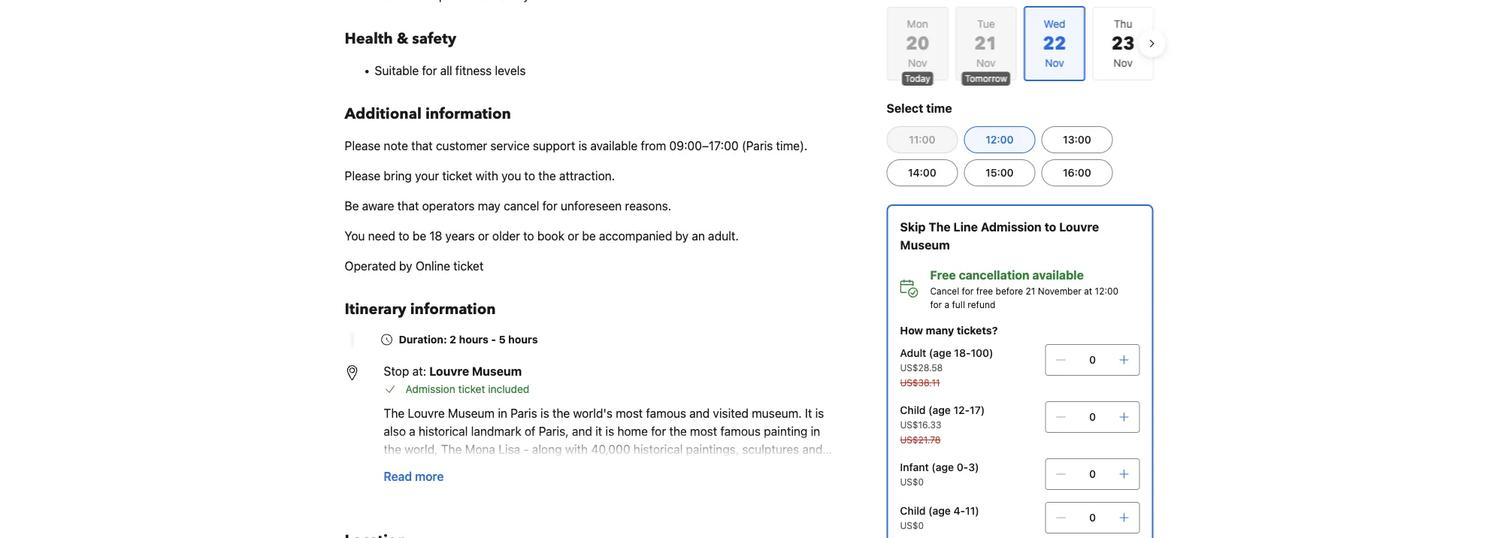 Task type: locate. For each thing, give the bounding box(es) containing it.
0 vertical spatial ticket
[[442, 169, 472, 183]]

2 vertical spatial ticket
[[458, 383, 485, 395]]

1 vertical spatial -
[[523, 442, 529, 457]]

0 vertical spatial -
[[491, 333, 496, 346]]

additional
[[345, 104, 422, 124]]

1 vertical spatial please
[[345, 169, 381, 183]]

3 nov from the left
[[1113, 57, 1132, 69]]

the up also on the left of page
[[384, 406, 405, 421]]

along
[[532, 442, 562, 457]]

1 horizontal spatial 21
[[1026, 286, 1035, 296]]

1 horizontal spatial historical
[[634, 442, 683, 457]]

2 vertical spatial louvre
[[408, 406, 445, 421]]

in up landmark
[[498, 406, 507, 421]]

available left from
[[590, 139, 638, 153]]

2 be from the left
[[582, 229, 596, 243]]

0 horizontal spatial in
[[498, 406, 507, 421]]

nov down 23
[[1113, 57, 1132, 69]]

4 0 from the top
[[1089, 512, 1096, 524]]

0 horizontal spatial hours
[[459, 333, 489, 346]]

attraction.
[[559, 169, 615, 183]]

0 vertical spatial with
[[476, 169, 498, 183]]

museum
[[900, 238, 950, 252], [472, 364, 522, 378], [448, 406, 495, 421]]

0 vertical spatial a
[[945, 299, 950, 310]]

nov inside thu 23 nov
[[1113, 57, 1132, 69]]

that right aware
[[397, 199, 419, 213]]

0 vertical spatial available
[[590, 139, 638, 153]]

2 nov from the left
[[976, 57, 995, 69]]

(age for 0-
[[932, 461, 954, 474]]

be down unforeseen on the left of page
[[582, 229, 596, 243]]

21 down tue
[[974, 31, 997, 56]]

and left visited
[[690, 406, 710, 421]]

0 horizontal spatial the
[[384, 406, 405, 421]]

1 horizontal spatial admission
[[981, 220, 1042, 234]]

- right lisa
[[523, 442, 529, 457]]

(age inside child (age 12-17) us$16.33
[[928, 404, 951, 416]]

0 vertical spatial that
[[411, 139, 433, 153]]

2 please from the top
[[345, 169, 381, 183]]

- left 5
[[491, 333, 496, 346]]

0 horizontal spatial or
[[478, 229, 489, 243]]

child inside child (age 4-11) us$0
[[900, 505, 926, 517]]

historical down the home
[[634, 442, 683, 457]]

available up november
[[1033, 268, 1084, 282]]

(age left 12-
[[928, 404, 951, 416]]

accompanied
[[599, 229, 672, 243]]

hours right 2
[[459, 333, 489, 346]]

please up "be"
[[345, 169, 381, 183]]

for
[[422, 64, 437, 78], [542, 199, 558, 213], [962, 286, 974, 296], [930, 299, 942, 310], [651, 424, 666, 439]]

0 vertical spatial louvre
[[1059, 220, 1099, 234]]

tue 21 nov tomorrow
[[965, 18, 1007, 84]]

skip
[[900, 220, 926, 234]]

museum down skip
[[900, 238, 950, 252]]

information for itinerary information
[[410, 299, 496, 320]]

free
[[930, 268, 956, 282]]

0 vertical spatial historical
[[419, 424, 468, 439]]

with left the you
[[476, 169, 498, 183]]

nov up tomorrow
[[976, 57, 995, 69]]

available
[[590, 139, 638, 153], [1033, 268, 1084, 282]]

with
[[476, 169, 498, 183], [565, 442, 588, 457]]

0 vertical spatial and
[[690, 406, 710, 421]]

0 horizontal spatial -
[[491, 333, 496, 346]]

hours
[[459, 333, 489, 346], [508, 333, 538, 346]]

2 us$0 from the top
[[900, 520, 924, 531]]

1 nov from the left
[[908, 57, 927, 69]]

(age inside infant (age 0-3) us$0
[[932, 461, 954, 474]]

most up paintings,
[[690, 424, 717, 439]]

12-
[[954, 404, 970, 416]]

0 vertical spatial most
[[616, 406, 643, 421]]

information for additional information
[[425, 104, 511, 124]]

1 horizontal spatial the
[[441, 442, 462, 457]]

please left note
[[345, 139, 381, 153]]

1 vertical spatial that
[[397, 199, 419, 213]]

a
[[945, 299, 950, 310], [409, 424, 415, 439]]

21 right the before
[[1026, 286, 1035, 296]]

cancel
[[504, 199, 539, 213]]

information up the 'customer'
[[425, 104, 511, 124]]

by left "an"
[[675, 229, 689, 243]]

a inside the louvre museum in paris is the world's most famous and visited museum. it is also a historical landmark of paris, and it is home for the most famous painting in the world, the mona lisa - along with 40,000 historical paintings, sculptures and objects. read more
[[409, 424, 415, 439]]

for right the home
[[651, 424, 666, 439]]

painting
[[764, 424, 808, 439]]

2 child from the top
[[900, 505, 926, 517]]

us$0 inside child (age 4-11) us$0
[[900, 520, 924, 531]]

0 for child (age 4-11)
[[1089, 512, 1096, 524]]

100)
[[971, 347, 993, 359]]

stop
[[384, 364, 409, 378]]

0 vertical spatial famous
[[646, 406, 686, 421]]

to right the need
[[398, 229, 409, 243]]

1 vertical spatial in
[[811, 424, 820, 439]]

is
[[579, 139, 587, 153], [540, 406, 549, 421], [815, 406, 824, 421], [605, 424, 614, 439]]

hours right 5
[[508, 333, 538, 346]]

1 horizontal spatial with
[[565, 442, 588, 457]]

1 vertical spatial famous
[[720, 424, 761, 439]]

12:00 inside free cancellation available cancel for free before 21 november at 12:00 for a full refund
[[1095, 286, 1119, 296]]

a right also on the left of page
[[409, 424, 415, 439]]

1 horizontal spatial most
[[690, 424, 717, 439]]

or right book at left top
[[568, 229, 579, 243]]

visited
[[713, 406, 749, 421]]

2 horizontal spatial nov
[[1113, 57, 1132, 69]]

admission down the at:
[[406, 383, 455, 395]]

and down painting
[[802, 442, 823, 457]]

1 vertical spatial ticket
[[453, 259, 484, 273]]

15:00
[[986, 167, 1014, 179]]

1 vertical spatial a
[[409, 424, 415, 439]]

0 vertical spatial us$0
[[900, 477, 924, 487]]

0 horizontal spatial a
[[409, 424, 415, 439]]

tue
[[977, 18, 995, 30]]

world's
[[573, 406, 613, 421]]

12:00 right at at the right bottom
[[1095, 286, 1119, 296]]

select time
[[887, 101, 952, 115]]

2 or from the left
[[568, 229, 579, 243]]

(age inside child (age 4-11) us$0
[[928, 505, 951, 517]]

admission
[[981, 220, 1042, 234], [406, 383, 455, 395]]

ticket
[[442, 169, 472, 183], [453, 259, 484, 273], [458, 383, 485, 395]]

us$0 inside infant (age 0-3) us$0
[[900, 477, 924, 487]]

additional information
[[345, 104, 511, 124]]

an
[[692, 229, 705, 243]]

2 vertical spatial and
[[802, 442, 823, 457]]

please
[[345, 139, 381, 153], [345, 169, 381, 183]]

(age left 0-
[[932, 461, 954, 474]]

adult
[[900, 347, 926, 359]]

for left "all"
[[422, 64, 437, 78]]

be
[[345, 199, 359, 213]]

1 us$0 from the top
[[900, 477, 924, 487]]

to left book at left top
[[523, 229, 534, 243]]

child inside child (age 12-17) us$16.33
[[900, 404, 926, 416]]

child down infant
[[900, 505, 926, 517]]

adult.
[[708, 229, 739, 243]]

1 0 from the top
[[1089, 354, 1096, 366]]

2 vertical spatial museum
[[448, 406, 495, 421]]

or left older
[[478, 229, 489, 243]]

0 horizontal spatial by
[[399, 259, 412, 273]]

0 vertical spatial 21
[[974, 31, 997, 56]]

(age left 4-
[[928, 505, 951, 517]]

5
[[499, 333, 506, 346]]

16:00
[[1063, 167, 1091, 179]]

to
[[524, 169, 535, 183], [1045, 220, 1056, 234], [398, 229, 409, 243], [523, 229, 534, 243]]

refund
[[968, 299, 995, 310]]

how
[[900, 324, 923, 337]]

1 horizontal spatial nov
[[976, 57, 995, 69]]

famous
[[646, 406, 686, 421], [720, 424, 761, 439]]

historical
[[419, 424, 468, 439], [634, 442, 683, 457]]

3)
[[968, 461, 979, 474]]

0 horizontal spatial available
[[590, 139, 638, 153]]

admission right the "line"
[[981, 220, 1042, 234]]

0 horizontal spatial be
[[413, 229, 426, 243]]

most up the home
[[616, 406, 643, 421]]

child
[[900, 404, 926, 416], [900, 505, 926, 517]]

1 vertical spatial information
[[410, 299, 496, 320]]

historical up world,
[[419, 424, 468, 439]]

1 vertical spatial available
[[1033, 268, 1084, 282]]

(age
[[929, 347, 951, 359], [928, 404, 951, 416], [932, 461, 954, 474], [928, 505, 951, 517]]

louvre up admission ticket included
[[429, 364, 469, 378]]

0 horizontal spatial 21
[[974, 31, 997, 56]]

4-
[[954, 505, 965, 517]]

0 vertical spatial the
[[929, 220, 951, 234]]

child up us$16.33
[[900, 404, 926, 416]]

museum down admission ticket included
[[448, 406, 495, 421]]

1 horizontal spatial famous
[[720, 424, 761, 439]]

of
[[525, 424, 536, 439]]

region
[[875, 0, 1166, 87]]

nov inside mon 20 nov today
[[908, 57, 927, 69]]

to up november
[[1045, 220, 1056, 234]]

the left the "line"
[[929, 220, 951, 234]]

that for note
[[411, 139, 433, 153]]

admission inside skip the line admission to louvre museum
[[981, 220, 1042, 234]]

and left it
[[572, 424, 592, 439]]

available inside free cancellation available cancel for free before 21 november at 12:00 for a full refund
[[1033, 268, 1084, 282]]

&
[[397, 29, 408, 49]]

louvre inside skip the line admission to louvre museum
[[1059, 220, 1099, 234]]

1 vertical spatial 12:00
[[1095, 286, 1119, 296]]

in
[[498, 406, 507, 421], [811, 424, 820, 439]]

ticket right your
[[442, 169, 472, 183]]

the left mona
[[441, 442, 462, 457]]

in down it
[[811, 424, 820, 439]]

museum inside the louvre museum in paris is the world's most famous and visited museum. it is also a historical landmark of paris, and it is home for the most famous painting in the world, the mona lisa - along with 40,000 historical paintings, sculptures and objects. read more
[[448, 406, 495, 421]]

2 0 from the top
[[1089, 411, 1096, 423]]

a inside free cancellation available cancel for free before 21 november at 12:00 for a full refund
[[945, 299, 950, 310]]

12:00
[[986, 133, 1014, 146], [1095, 286, 1119, 296]]

0 vertical spatial in
[[498, 406, 507, 421]]

1 horizontal spatial hours
[[508, 333, 538, 346]]

nov up today
[[908, 57, 927, 69]]

louvre
[[1059, 220, 1099, 234], [429, 364, 469, 378], [408, 406, 445, 421]]

museum.
[[752, 406, 802, 421]]

1 vertical spatial 21
[[1026, 286, 1035, 296]]

louvre up world,
[[408, 406, 445, 421]]

time).
[[776, 139, 808, 153]]

ticket down the stop at: louvre museum
[[458, 383, 485, 395]]

the up paintings,
[[669, 424, 687, 439]]

by left the online
[[399, 259, 412, 273]]

0 for adult (age 18-100)
[[1089, 354, 1096, 366]]

1 horizontal spatial be
[[582, 229, 596, 243]]

0 vertical spatial museum
[[900, 238, 950, 252]]

1 horizontal spatial by
[[675, 229, 689, 243]]

landmark
[[471, 424, 521, 439]]

1 vertical spatial with
[[565, 442, 588, 457]]

ticket for your
[[442, 169, 472, 183]]

(age for 12-
[[928, 404, 951, 416]]

0 vertical spatial 12:00
[[986, 133, 1014, 146]]

thu 23 nov
[[1111, 18, 1134, 69]]

12:00 up 15:00
[[986, 133, 1014, 146]]

read
[[384, 469, 412, 484]]

famous down visited
[[720, 424, 761, 439]]

that right note
[[411, 139, 433, 153]]

1 vertical spatial and
[[572, 424, 592, 439]]

that for aware
[[397, 199, 419, 213]]

1 please from the top
[[345, 139, 381, 153]]

0 vertical spatial information
[[425, 104, 511, 124]]

0 horizontal spatial nov
[[908, 57, 927, 69]]

famous up the home
[[646, 406, 686, 421]]

fitness
[[455, 64, 492, 78]]

please bring your ticket with you to the attraction.
[[345, 169, 615, 183]]

and
[[690, 406, 710, 421], [572, 424, 592, 439], [802, 442, 823, 457]]

1 vertical spatial historical
[[634, 442, 683, 457]]

1 hours from the left
[[459, 333, 489, 346]]

1 child from the top
[[900, 404, 926, 416]]

the
[[929, 220, 951, 234], [384, 406, 405, 421], [441, 442, 462, 457]]

information up 2
[[410, 299, 496, 320]]

1 vertical spatial child
[[900, 505, 926, 517]]

nov inside tue 21 nov tomorrow
[[976, 57, 995, 69]]

tickets?
[[957, 324, 998, 337]]

nov for 21
[[976, 57, 995, 69]]

with down the paris,
[[565, 442, 588, 457]]

09:00–17:00
[[669, 139, 739, 153]]

that
[[411, 139, 433, 153], [397, 199, 419, 213]]

1 horizontal spatial a
[[945, 299, 950, 310]]

ticket down years
[[453, 259, 484, 273]]

(age left the 18-
[[929, 347, 951, 359]]

3 0 from the top
[[1089, 468, 1096, 480]]

unforeseen
[[561, 199, 622, 213]]

a left full
[[945, 299, 950, 310]]

(age inside adult (age 18-100) us$28.58
[[929, 347, 951, 359]]

museum up included
[[472, 364, 522, 378]]

0 horizontal spatial with
[[476, 169, 498, 183]]

1 horizontal spatial -
[[523, 442, 529, 457]]

1 vertical spatial us$0
[[900, 520, 924, 531]]

be left 18
[[413, 229, 426, 243]]

1 horizontal spatial in
[[811, 424, 820, 439]]

1 horizontal spatial 12:00
[[1095, 286, 1119, 296]]

1 horizontal spatial available
[[1033, 268, 1084, 282]]

1 horizontal spatial or
[[568, 229, 579, 243]]

louvre down the 16:00
[[1059, 220, 1099, 234]]

0 horizontal spatial admission
[[406, 383, 455, 395]]

0 vertical spatial child
[[900, 404, 926, 416]]

you
[[345, 229, 365, 243]]

us$0 for infant
[[900, 477, 924, 487]]

us$16.33
[[900, 419, 942, 430]]

2 horizontal spatial the
[[929, 220, 951, 234]]

sculptures
[[742, 442, 799, 457]]

read more button
[[375, 459, 453, 495]]

time
[[926, 101, 952, 115]]

to right the you
[[524, 169, 535, 183]]

0 vertical spatial please
[[345, 139, 381, 153]]

louvre inside the louvre museum in paris is the world's most famous and visited museum. it is also a historical landmark of paris, and it is home for the most famous painting in the world, the mona lisa - along with 40,000 historical paintings, sculptures and objects. read more
[[408, 406, 445, 421]]

free
[[976, 286, 993, 296]]

0 vertical spatial admission
[[981, 220, 1042, 234]]

13:00
[[1063, 133, 1091, 146]]

1 vertical spatial the
[[384, 406, 405, 421]]



Task type: vqa. For each thing, say whether or not it's contained in the screenshot.
'Be aware that operators may cancel for unforeseen reasons.'
yes



Task type: describe. For each thing, give the bounding box(es) containing it.
also
[[384, 424, 406, 439]]

(age for 4-
[[928, 505, 951, 517]]

1 or from the left
[[478, 229, 489, 243]]

child for child (age 12-17)
[[900, 404, 926, 416]]

mona
[[465, 442, 495, 457]]

itinerary information
[[345, 299, 496, 320]]

0 horizontal spatial historical
[[419, 424, 468, 439]]

14:00
[[908, 167, 937, 179]]

itinerary
[[345, 299, 406, 320]]

home
[[617, 424, 648, 439]]

to inside skip the line admission to louvre museum
[[1045, 220, 1056, 234]]

1 vertical spatial museum
[[472, 364, 522, 378]]

levels
[[495, 64, 526, 78]]

duration: 2 hours - 5 hours
[[399, 333, 538, 346]]

tomorrow
[[965, 73, 1007, 84]]

child for child (age 4-11)
[[900, 505, 926, 517]]

for down cancel
[[930, 299, 942, 310]]

us$0 for child
[[900, 520, 924, 531]]

thu
[[1113, 18, 1132, 30]]

paris,
[[539, 424, 569, 439]]

skip the line admission to louvre museum
[[900, 220, 1099, 252]]

23
[[1111, 31, 1134, 56]]

nov for 20
[[908, 57, 927, 69]]

2 vertical spatial the
[[441, 442, 462, 457]]

operators
[[422, 199, 475, 213]]

more
[[415, 469, 444, 484]]

region containing 20
[[875, 0, 1166, 87]]

the louvre museum in paris is the world's most famous and visited museum. it is also a historical landmark of paris, and it is home for the most famous painting in the world, the mona lisa - along with 40,000 historical paintings, sculptures and objects. read more
[[384, 406, 824, 484]]

reasons.
[[625, 199, 671, 213]]

1 vertical spatial most
[[690, 424, 717, 439]]

operated by online ticket
[[345, 259, 484, 273]]

(age for 18-
[[929, 347, 951, 359]]

2
[[450, 333, 456, 346]]

how many tickets?
[[900, 324, 998, 337]]

cancellation
[[959, 268, 1030, 282]]

the down also on the left of page
[[384, 442, 401, 457]]

us$28.58
[[900, 362, 943, 373]]

full
[[952, 299, 965, 310]]

paris
[[511, 406, 537, 421]]

today
[[905, 73, 930, 84]]

bring
[[384, 169, 412, 183]]

cancel
[[930, 286, 959, 296]]

0-
[[957, 461, 968, 474]]

0 horizontal spatial and
[[572, 424, 592, 439]]

for right cancel
[[542, 199, 558, 213]]

you need to be 18 years or older to book or be accompanied by an adult.
[[345, 229, 739, 243]]

for inside the louvre museum in paris is the world's most famous and visited museum. it is also a historical landmark of paris, and it is home for the most famous painting in the world, the mona lisa - along with 40,000 historical paintings, sculptures and objects. read more
[[651, 424, 666, 439]]

- inside the louvre museum in paris is the world's most famous and visited museum. it is also a historical landmark of paris, and it is home for the most famous painting in the world, the mona lisa - along with 40,000 historical paintings, sculptures and objects. read more
[[523, 442, 529, 457]]

mon 20 nov today
[[905, 18, 930, 84]]

before
[[996, 286, 1023, 296]]

18
[[429, 229, 442, 243]]

17)
[[970, 404, 985, 416]]

november
[[1038, 286, 1082, 296]]

1 vertical spatial by
[[399, 259, 412, 273]]

at:
[[412, 364, 426, 378]]

need
[[368, 229, 395, 243]]

museum inside skip the line admission to louvre museum
[[900, 238, 950, 252]]

years
[[445, 229, 475, 243]]

11:00
[[909, 133, 936, 146]]

it
[[805, 406, 812, 421]]

(paris
[[742, 139, 773, 153]]

infant (age 0-3) us$0
[[900, 461, 979, 487]]

with inside the louvre museum in paris is the world's most famous and visited museum. it is also a historical landmark of paris, and it is home for the most famous painting in the world, the mona lisa - along with 40,000 historical paintings, sculptures and objects. read more
[[565, 442, 588, 457]]

aware
[[362, 199, 394, 213]]

1 horizontal spatial and
[[690, 406, 710, 421]]

ticket for online
[[453, 259, 484, 273]]

1 vertical spatial admission
[[406, 383, 455, 395]]

health
[[345, 29, 393, 49]]

the up the paris,
[[552, 406, 570, 421]]

note
[[384, 139, 408, 153]]

all
[[440, 64, 452, 78]]

mon
[[907, 18, 928, 30]]

0 horizontal spatial 12:00
[[986, 133, 1014, 146]]

1 vertical spatial louvre
[[429, 364, 469, 378]]

free cancellation available cancel for free before 21 november at 12:00 for a full refund
[[930, 268, 1119, 310]]

the inside skip the line admission to louvre museum
[[929, 220, 951, 234]]

at
[[1084, 286, 1092, 296]]

health & safety
[[345, 29, 456, 49]]

included
[[488, 383, 530, 395]]

0 for child (age 12-17)
[[1089, 411, 1096, 423]]

0 vertical spatial by
[[675, 229, 689, 243]]

the down support
[[538, 169, 556, 183]]

duration:
[[399, 333, 447, 346]]

from
[[641, 139, 666, 153]]

1 be from the left
[[413, 229, 426, 243]]

0 horizontal spatial famous
[[646, 406, 686, 421]]

many
[[926, 324, 954, 337]]

18-
[[954, 347, 971, 359]]

you
[[501, 169, 521, 183]]

child (age 12-17) us$16.33
[[900, 404, 985, 430]]

for up full
[[962, 286, 974, 296]]

2 horizontal spatial and
[[802, 442, 823, 457]]

adult (age 18-100) us$28.58
[[900, 347, 993, 373]]

suitable
[[375, 64, 419, 78]]

older
[[492, 229, 520, 243]]

stop at: louvre museum
[[384, 364, 522, 378]]

it
[[595, 424, 602, 439]]

book
[[537, 229, 565, 243]]

objects.
[[384, 460, 427, 475]]

online
[[416, 259, 450, 273]]

us$21.78
[[900, 434, 941, 445]]

21 inside free cancellation available cancel for free before 21 november at 12:00 for a full refund
[[1026, 286, 1035, 296]]

us$38.11
[[900, 377, 940, 388]]

40,000
[[591, 442, 630, 457]]

please for please bring your ticket with you to the attraction.
[[345, 169, 381, 183]]

operated
[[345, 259, 396, 273]]

please for please note that customer service support is available from 09:00–17:00 (paris time).
[[345, 139, 381, 153]]

suitable for all fitness levels
[[375, 64, 526, 78]]

0 for infant (age 0-3)
[[1089, 468, 1096, 480]]

may
[[478, 199, 501, 213]]

2 hours from the left
[[508, 333, 538, 346]]

paintings,
[[686, 442, 739, 457]]

support
[[533, 139, 575, 153]]

your
[[415, 169, 439, 183]]

infant
[[900, 461, 929, 474]]

0 horizontal spatial most
[[616, 406, 643, 421]]

21 inside tue 21 nov tomorrow
[[974, 31, 997, 56]]



